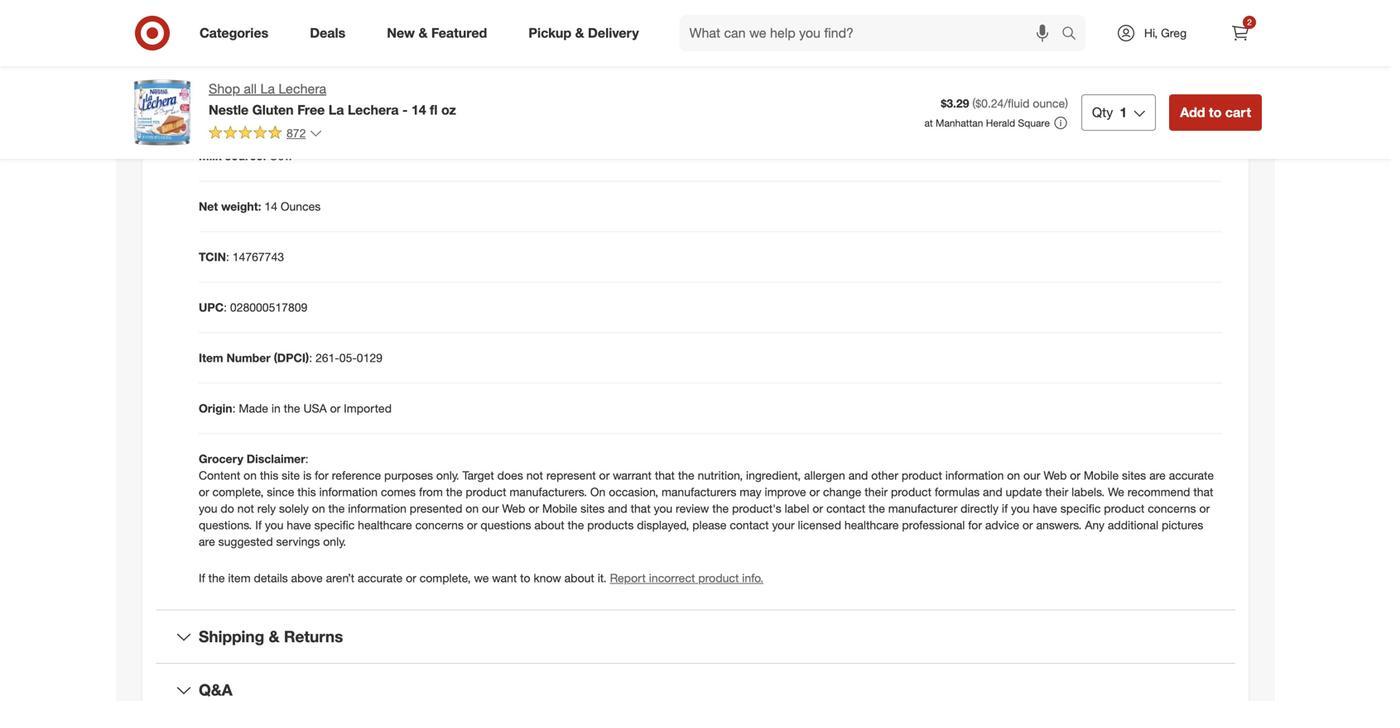 Task type: vqa. For each thing, say whether or not it's contained in the screenshot.


Task type: locate. For each thing, give the bounding box(es) containing it.
and up if
[[983, 485, 1003, 499]]

and up change
[[849, 468, 868, 483]]

sites up we
[[1122, 468, 1146, 483]]

0 horizontal spatial web
[[502, 501, 525, 516]]

0 vertical spatial lechera
[[279, 81, 326, 97]]

0 horizontal spatial that
[[631, 501, 651, 516]]

0 horizontal spatial this
[[260, 468, 278, 483]]

for down directly
[[968, 518, 982, 532]]

are down questions.
[[199, 534, 215, 549]]

& right pickup
[[575, 25, 584, 41]]

information
[[945, 468, 1004, 483], [319, 485, 378, 499], [348, 501, 407, 516]]

1 horizontal spatial web
[[1044, 468, 1067, 483]]

1 vertical spatial not
[[237, 501, 254, 516]]

2 vertical spatial that
[[631, 501, 651, 516]]

web up answers. on the right of the page
[[1044, 468, 1067, 483]]

or down allergen
[[809, 485, 820, 499]]

hi, greg
[[1144, 26, 1187, 40]]

specific up servings
[[314, 518, 355, 532]]

concerns
[[1148, 501, 1196, 516], [415, 518, 464, 532]]

2 horizontal spatial &
[[575, 25, 584, 41]]

you down rely
[[265, 518, 284, 532]]

are
[[1149, 468, 1166, 483], [199, 534, 215, 549]]

this
[[260, 468, 278, 483], [298, 485, 316, 499]]

the down other
[[869, 501, 885, 516]]

contact down 'product's'
[[730, 518, 769, 532]]

disclaimer
[[247, 452, 305, 466]]

that down 'occasion,'
[[631, 501, 651, 516]]

complete, inside grocery disclaimer : content on this site is for reference purposes only.  target does not represent or warrant that the nutrition, ingredient, allergen and other product information on our web or mobile sites are accurate or complete, since this information comes from the product manufacturers.  on occasion, manufacturers may improve or change their product formulas and update their labels.  we recommend that you do not rely solely on the information presented on our web or mobile sites and that you review the product's label or contact the manufacturer directly if you have specific product concerns or questions.  if you have specific healthcare concerns or questions about the products displayed, please contact your licensed healthcare professional for advice or answers.  any additional pictures are suggested servings only.
[[212, 485, 264, 499]]

1 vertical spatial our
[[482, 501, 499, 516]]

ingredient,
[[746, 468, 801, 483]]

& left returns
[[269, 627, 280, 646]]

1 right qty
[[1120, 104, 1127, 120]]

: for 14767743
[[226, 250, 229, 264]]

you right if
[[1011, 501, 1030, 516]]

: left made
[[232, 401, 236, 416]]

or left we
[[406, 571, 416, 585]]

report
[[610, 571, 646, 585]]

1 horizontal spatial lechera
[[348, 102, 399, 118]]

1 horizontal spatial not
[[526, 468, 543, 483]]

specific down labels.
[[1061, 501, 1101, 516]]

on
[[590, 485, 606, 499]]

0 horizontal spatial for
[[315, 468, 329, 483]]

that up "pictures"
[[1194, 485, 1214, 499]]

returns
[[284, 627, 343, 646]]

2 horizontal spatial and
[[983, 485, 1003, 499]]

sites down on
[[581, 501, 605, 516]]

:
[[226, 250, 229, 264], [224, 300, 227, 315], [309, 351, 312, 365], [232, 401, 236, 416], [305, 452, 309, 466]]

1 horizontal spatial concerns
[[1148, 501, 1196, 516]]

872 link
[[209, 125, 322, 144]]

0 horizontal spatial contact
[[730, 518, 769, 532]]

information up formulas
[[945, 468, 1004, 483]]

image of nestle gluten free la lechera - 14 fl oz image
[[129, 79, 195, 146]]

sites
[[1122, 468, 1146, 483], [581, 501, 605, 516]]

1 horizontal spatial &
[[419, 25, 428, 41]]

shipping
[[199, 627, 264, 646]]

new & featured link
[[373, 15, 508, 51]]

261-
[[315, 351, 339, 365]]

1 vertical spatial contact
[[730, 518, 769, 532]]

0 horizontal spatial not
[[237, 501, 254, 516]]

to right add
[[1209, 104, 1222, 120]]

concerns down presented
[[415, 518, 464, 532]]

or up licensed on the bottom right
[[813, 501, 823, 516]]

0 horizontal spatial la
[[260, 81, 275, 97]]

accurate inside grocery disclaimer : content on this site is for reference purposes only.  target does not represent or warrant that the nutrition, ingredient, allergen and other product information on our web or mobile sites are accurate or complete, since this information comes from the product manufacturers.  on occasion, manufacturers may improve or change their product formulas and update their labels.  we recommend that you do not rely solely on the information presented on our web or mobile sites and that you review the product's label or contact the manufacturer directly if you have specific product concerns or questions.  if you have specific healthcare concerns or questions about the products displayed, please contact your licensed healthcare professional for advice or answers.  any additional pictures are suggested servings only.
[[1169, 468, 1214, 483]]

on right solely
[[312, 501, 325, 516]]

new
[[387, 25, 415, 41]]

the right from
[[446, 485, 463, 499]]

& for new
[[419, 25, 428, 41]]

improve
[[765, 485, 806, 499]]

accurate up recommend
[[1169, 468, 1214, 483]]

oz
[[441, 102, 456, 118]]

1 up 872
[[303, 98, 309, 113]]

1 vertical spatial for
[[968, 518, 982, 532]]

0 vertical spatial web
[[1044, 468, 1067, 483]]

1 horizontal spatial specific
[[1061, 501, 1101, 516]]

have up answers. on the right of the page
[[1033, 501, 1057, 516]]

1 vertical spatial concerns
[[415, 518, 464, 532]]

1 vertical spatial only.
[[323, 534, 346, 549]]

0 vertical spatial mobile
[[1084, 468, 1119, 483]]

1 horizontal spatial complete,
[[420, 571, 471, 585]]

if down rely
[[255, 518, 262, 532]]

and up products
[[608, 501, 627, 516]]

0 vertical spatial sites
[[1122, 468, 1146, 483]]

: up is
[[305, 452, 309, 466]]

1 vertical spatial that
[[1194, 485, 1214, 499]]

0 horizontal spatial specific
[[314, 518, 355, 532]]

comes
[[381, 485, 416, 499]]

are up recommend
[[1149, 468, 1166, 483]]

14 left ounces
[[265, 199, 277, 214]]

: inside grocery disclaimer : content on this site is for reference purposes only.  target does not represent or warrant that the nutrition, ingredient, allergen and other product information on our web or mobile sites are accurate or complete, since this information comes from the product manufacturers.  on occasion, manufacturers may improve or change their product formulas and update their labels.  we recommend that you do not rely solely on the information presented on our web or mobile sites and that you review the product's label or contact the manufacturer directly if you have specific product concerns or questions.  if you have specific healthcare concerns or questions about the products displayed, please contact your licensed healthcare professional for advice or answers.  any additional pictures are suggested servings only.
[[305, 452, 309, 466]]

about
[[534, 518, 564, 532], [564, 571, 594, 585]]

0 vertical spatial complete,
[[212, 485, 264, 499]]

on up update
[[1007, 468, 1020, 483]]

0 vertical spatial 14
[[411, 102, 426, 118]]

add to cart
[[1180, 104, 1251, 120]]

presented
[[410, 501, 462, 516]]

& right new
[[419, 25, 428, 41]]

1 horizontal spatial mobile
[[1084, 468, 1119, 483]]

complete,
[[212, 485, 264, 499], [420, 571, 471, 585]]

mobile down the manufacturers.
[[542, 501, 577, 516]]

tcin
[[199, 250, 226, 264]]

mobile up labels.
[[1084, 468, 1119, 483]]

shipping & returns
[[199, 627, 343, 646]]

package
[[199, 98, 246, 113]]

1 vertical spatial to
[[520, 571, 530, 585]]

1 vertical spatial mobile
[[542, 501, 577, 516]]

cow
[[269, 149, 293, 163]]

the left item
[[208, 571, 225, 585]]

1 healthcare from the left
[[358, 518, 412, 532]]

for
[[315, 468, 329, 483], [968, 518, 982, 532]]

pictures
[[1162, 518, 1203, 532]]

fl
[[430, 102, 438, 118]]

not up the manufacturers.
[[526, 468, 543, 483]]

the up "please"
[[712, 501, 729, 516]]

0 horizontal spatial healthcare
[[358, 518, 412, 532]]

healthcare down change
[[845, 518, 899, 532]]

manufacturer
[[888, 501, 957, 516]]

14 inside shop all la lechera nestle gluten free la lechera - 14 fl oz
[[411, 102, 426, 118]]

suggested
[[218, 534, 273, 549]]

grocery disclaimer : content on this site is for reference purposes only.  target does not represent or warrant that the nutrition, ingredient, allergen and other product information on our web or mobile sites are accurate or complete, since this information comes from the product manufacturers.  on occasion, manufacturers may improve or change their product formulas and update their labels.  we recommend that you do not rely solely on the information presented on our web or mobile sites and that you review the product's label or contact the manufacturer directly if you have specific product concerns or questions.  if you have specific healthcare concerns or questions about the products displayed, please contact your licensed healthcare professional for advice or answers.  any additional pictures are suggested servings only.
[[199, 452, 1214, 549]]

deals
[[310, 25, 346, 41]]

specific
[[1061, 501, 1101, 516], [314, 518, 355, 532]]

only. right servings
[[323, 534, 346, 549]]

1 horizontal spatial la
[[329, 102, 344, 118]]

please
[[692, 518, 727, 532]]

our
[[1023, 468, 1040, 483], [482, 501, 499, 516]]

purposes
[[384, 468, 433, 483]]

pickup
[[529, 25, 572, 41]]

their left labels.
[[1045, 485, 1068, 499]]

lechera up free
[[279, 81, 326, 97]]

concerns up "pictures"
[[1148, 501, 1196, 516]]

only. up from
[[436, 468, 459, 483]]

$0.24
[[976, 96, 1004, 111]]

la right free
[[329, 102, 344, 118]]

for right is
[[315, 468, 329, 483]]

0 vertical spatial about
[[534, 518, 564, 532]]

1 horizontal spatial this
[[298, 485, 316, 499]]

028000517809
[[230, 300, 307, 315]]

it.
[[598, 571, 607, 585]]

on
[[244, 468, 257, 483], [1007, 468, 1020, 483], [312, 501, 325, 516], [466, 501, 479, 516]]

&
[[419, 25, 428, 41], [575, 25, 584, 41], [269, 627, 280, 646]]

872
[[287, 126, 306, 140]]

and
[[849, 468, 868, 483], [983, 485, 1003, 499], [608, 501, 627, 516]]

featured
[[431, 25, 487, 41]]

0 horizontal spatial if
[[199, 571, 205, 585]]

that right warrant
[[655, 468, 675, 483]]

14 right -
[[411, 102, 426, 118]]

0 horizontal spatial their
[[865, 485, 888, 499]]

quantity:
[[249, 98, 300, 113]]

1 vertical spatial complete,
[[420, 571, 471, 585]]

complete, up do
[[212, 485, 264, 499]]

or up "pictures"
[[1199, 501, 1210, 516]]

or down content
[[199, 485, 209, 499]]

or left questions
[[467, 518, 477, 532]]

if left item
[[199, 571, 205, 585]]

web up questions
[[502, 501, 525, 516]]

accurate
[[1169, 468, 1214, 483], [358, 571, 403, 585]]

& for shipping
[[269, 627, 280, 646]]

0 vertical spatial accurate
[[1169, 468, 1214, 483]]

manufacturers
[[662, 485, 736, 499]]

this down is
[[298, 485, 316, 499]]

1 horizontal spatial for
[[968, 518, 982, 532]]

: left 14767743
[[226, 250, 229, 264]]

you left do
[[199, 501, 217, 516]]

our up questions
[[482, 501, 499, 516]]

1 vertical spatial sites
[[581, 501, 605, 516]]

know
[[534, 571, 561, 585]]

not
[[526, 468, 543, 483], [237, 501, 254, 516]]

0 horizontal spatial to
[[520, 571, 530, 585]]

0 vertical spatial that
[[655, 468, 675, 483]]

information down the reference on the left bottom
[[319, 485, 378, 499]]

contact down change
[[826, 501, 865, 516]]

1 horizontal spatial contact
[[826, 501, 865, 516]]

0 vertical spatial specific
[[1061, 501, 1101, 516]]

0 horizontal spatial have
[[287, 518, 311, 532]]

& for pickup
[[575, 25, 584, 41]]

0 vertical spatial for
[[315, 468, 329, 483]]

have up servings
[[287, 518, 311, 532]]

1 horizontal spatial only.
[[436, 468, 459, 483]]

& inside dropdown button
[[269, 627, 280, 646]]

1 vertical spatial accurate
[[358, 571, 403, 585]]

0 vertical spatial concerns
[[1148, 501, 1196, 516]]

products
[[587, 518, 634, 532]]

1 horizontal spatial healthcare
[[845, 518, 899, 532]]

their down other
[[865, 485, 888, 499]]

information down comes
[[348, 501, 407, 516]]

answers.
[[1036, 518, 1082, 532]]

1 horizontal spatial and
[[849, 468, 868, 483]]

1 horizontal spatial our
[[1023, 468, 1040, 483]]

0 horizontal spatial &
[[269, 627, 280, 646]]

mobile
[[1084, 468, 1119, 483], [542, 501, 577, 516]]

0 horizontal spatial mobile
[[542, 501, 577, 516]]

1 vertical spatial this
[[298, 485, 316, 499]]

/fluid
[[1004, 96, 1030, 111]]

this down disclaimer
[[260, 468, 278, 483]]

1 vertical spatial web
[[502, 501, 525, 516]]

la right 'all'
[[260, 81, 275, 97]]

complete, left we
[[420, 571, 471, 585]]

lechera left -
[[348, 102, 399, 118]]

1 horizontal spatial have
[[1033, 501, 1057, 516]]

review
[[676, 501, 709, 516]]

about left it.
[[564, 571, 594, 585]]

not right do
[[237, 501, 254, 516]]

qty 1
[[1092, 104, 1127, 120]]

1 vertical spatial 14
[[265, 199, 277, 214]]

or right 'advice'
[[1023, 518, 1033, 532]]

site
[[282, 468, 300, 483]]

the down the reference on the left bottom
[[328, 501, 345, 516]]

may
[[740, 485, 762, 499]]

since
[[267, 485, 294, 499]]

0 horizontal spatial only.
[[323, 534, 346, 549]]

formulas
[[935, 485, 980, 499]]

square
[[1018, 117, 1050, 129]]

1 horizontal spatial to
[[1209, 104, 1222, 120]]

1 horizontal spatial accurate
[[1169, 468, 1214, 483]]

our up update
[[1023, 468, 1040, 483]]

1 vertical spatial lechera
[[348, 102, 399, 118]]

$3.29 ( $0.24 /fluid ounce )
[[941, 96, 1068, 111]]

to
[[1209, 104, 1222, 120], [520, 571, 530, 585]]

1 horizontal spatial if
[[255, 518, 262, 532]]

to right want
[[520, 571, 530, 585]]

: left '028000517809'
[[224, 300, 227, 315]]

upc : 028000517809
[[199, 300, 307, 315]]

is
[[303, 468, 312, 483]]

14767743
[[232, 250, 284, 264]]

0 horizontal spatial concerns
[[415, 518, 464, 532]]

that
[[655, 468, 675, 483], [1194, 485, 1214, 499], [631, 501, 651, 516]]

1 horizontal spatial their
[[1045, 485, 1068, 499]]

1 their from the left
[[865, 485, 888, 499]]

or down the manufacturers.
[[529, 501, 539, 516]]

healthcare down comes
[[358, 518, 412, 532]]

aren't
[[326, 571, 354, 585]]

gluten
[[252, 102, 294, 118]]

1 vertical spatial about
[[564, 571, 594, 585]]

0 vertical spatial and
[[849, 468, 868, 483]]

professional
[[902, 518, 965, 532]]

0 vertical spatial if
[[255, 518, 262, 532]]

0 horizontal spatial our
[[482, 501, 499, 516]]

0 vertical spatial are
[[1149, 468, 1166, 483]]

accurate right aren't at the left bottom of the page
[[358, 571, 403, 585]]

0 vertical spatial to
[[1209, 104, 1222, 120]]

any
[[1085, 518, 1105, 532]]

label
[[785, 501, 809, 516]]

about down the manufacturers.
[[534, 518, 564, 532]]

0 vertical spatial have
[[1033, 501, 1057, 516]]

1 horizontal spatial 14
[[411, 102, 426, 118]]

0 horizontal spatial complete,
[[212, 485, 264, 499]]



Task type: describe. For each thing, give the bounding box(es) containing it.
0 horizontal spatial sites
[[581, 501, 605, 516]]

: for made
[[232, 401, 236, 416]]

tcin : 14767743
[[199, 250, 284, 264]]

0129
[[357, 351, 383, 365]]

represent
[[546, 468, 596, 483]]

2 their from the left
[[1045, 485, 1068, 499]]

1 vertical spatial have
[[287, 518, 311, 532]]

0 horizontal spatial 14
[[265, 199, 277, 214]]

greg
[[1161, 26, 1187, 40]]

shipping & returns button
[[156, 611, 1236, 663]]

ounces
[[281, 199, 321, 214]]

from
[[419, 485, 443, 499]]

1 horizontal spatial 1
[[1120, 104, 1127, 120]]

additional
[[1108, 518, 1159, 532]]

the right in
[[284, 401, 300, 416]]

milk
[[199, 149, 222, 163]]

weight:
[[221, 199, 261, 214]]

all
[[244, 81, 257, 97]]

other
[[871, 468, 898, 483]]

grocery
[[199, 452, 243, 466]]

origin : made in the usa or imported
[[199, 401, 392, 416]]

item
[[199, 351, 223, 365]]

the left products
[[568, 518, 584, 532]]

search button
[[1054, 15, 1094, 55]]

: for 028000517809
[[224, 300, 227, 315]]

1 vertical spatial la
[[329, 102, 344, 118]]

nestle
[[209, 102, 249, 118]]

2 link
[[1222, 15, 1259, 51]]

cart
[[1225, 104, 1251, 120]]

1 vertical spatial and
[[983, 485, 1003, 499]]

What can we help you find? suggestions appear below search field
[[680, 15, 1066, 51]]

delivery
[[588, 25, 639, 41]]

change
[[823, 485, 862, 499]]

0 vertical spatial not
[[526, 468, 543, 483]]

0 vertical spatial this
[[260, 468, 278, 483]]

or up on
[[599, 468, 610, 483]]

0 horizontal spatial and
[[608, 501, 627, 516]]

you up displayed,
[[654, 501, 673, 516]]

nutrition,
[[698, 468, 743, 483]]

(dpci)
[[274, 351, 309, 365]]

0 vertical spatial contact
[[826, 501, 865, 516]]

incorrect
[[649, 571, 695, 585]]

1 vertical spatial specific
[[314, 518, 355, 532]]

number
[[226, 351, 271, 365]]

advice
[[985, 518, 1019, 532]]

we
[[474, 571, 489, 585]]

content
[[199, 468, 240, 483]]

1 horizontal spatial that
[[655, 468, 675, 483]]

report incorrect product info. button
[[610, 570, 764, 587]]

2
[[1247, 17, 1252, 27]]

1 horizontal spatial are
[[1149, 468, 1166, 483]]

about inside grocery disclaimer : content on this site is for reference purposes only.  target does not represent or warrant that the nutrition, ingredient, allergen and other product information on our web or mobile sites are accurate or complete, since this information comes from the product manufacturers.  on occasion, manufacturers may improve or change their product formulas and update their labels.  we recommend that you do not rely solely on the information presented on our web or mobile sites and that you review the product's label or contact the manufacturer directly if you have specific product concerns or questions.  if you have specific healthcare concerns or questions about the products displayed, please contact your licensed healthcare professional for advice or answers.  any additional pictures are suggested servings only.
[[534, 518, 564, 532]]

2 healthcare from the left
[[845, 518, 899, 532]]

categories
[[200, 25, 268, 41]]

if the item details above aren't accurate or complete, we want to know about it. report incorrect product info.
[[199, 571, 764, 585]]

0 horizontal spatial lechera
[[279, 81, 326, 97]]

0 vertical spatial our
[[1023, 468, 1040, 483]]

q&a button
[[156, 664, 1236, 701]]

allergen
[[804, 468, 845, 483]]

net
[[199, 199, 218, 214]]

details
[[254, 571, 288, 585]]

pickup & delivery
[[529, 25, 639, 41]]

upc
[[199, 300, 224, 315]]

if inside grocery disclaimer : content on this site is for reference purposes only.  target does not represent or warrant that the nutrition, ingredient, allergen and other product information on our web or mobile sites are accurate or complete, since this information comes from the product manufacturers.  on occasion, manufacturers may improve or change their product formulas and update their labels.  we recommend that you do not rely solely on the information presented on our web or mobile sites and that you review the product's label or contact the manufacturer directly if you have specific product concerns or questions.  if you have specific healthcare concerns or questions about the products displayed, please contact your licensed healthcare professional for advice or answers.  any additional pictures are suggested servings only.
[[255, 518, 262, 532]]

rely
[[257, 501, 276, 516]]

0 vertical spatial la
[[260, 81, 275, 97]]

(
[[973, 96, 976, 111]]

target
[[462, 468, 494, 483]]

shop
[[209, 81, 240, 97]]

in
[[272, 401, 281, 416]]

item
[[228, 571, 251, 585]]

2 horizontal spatial that
[[1194, 485, 1214, 499]]

update
[[1006, 485, 1042, 499]]

info.
[[742, 571, 764, 585]]

1 vertical spatial if
[[199, 571, 205, 585]]

the up manufacturers
[[678, 468, 695, 483]]

deals link
[[296, 15, 366, 51]]

above
[[291, 571, 323, 585]]

0 horizontal spatial accurate
[[358, 571, 403, 585]]

on down target at left
[[466, 501, 479, 516]]

or right usa
[[330, 401, 341, 416]]

herald
[[986, 117, 1015, 129]]

hi,
[[1144, 26, 1158, 40]]

2 vertical spatial information
[[348, 501, 407, 516]]

if
[[1002, 501, 1008, 516]]

your
[[772, 518, 795, 532]]

does
[[497, 468, 523, 483]]

questions.
[[199, 518, 252, 532]]

shop all la lechera nestle gluten free la lechera - 14 fl oz
[[209, 81, 456, 118]]

or up labels.
[[1070, 468, 1081, 483]]

1 vertical spatial information
[[319, 485, 378, 499]]

05-
[[339, 351, 357, 365]]

qty
[[1092, 104, 1113, 120]]

0 vertical spatial only.
[[436, 468, 459, 483]]

licensed
[[798, 518, 841, 532]]

1 vertical spatial are
[[199, 534, 215, 549]]

q&a
[[199, 681, 233, 700]]

0 horizontal spatial 1
[[303, 98, 309, 113]]

imported
[[344, 401, 392, 416]]

we
[[1108, 485, 1124, 499]]

displayed,
[[637, 518, 689, 532]]

0 vertical spatial information
[[945, 468, 1004, 483]]

source:
[[225, 149, 266, 163]]

: left 261- at left
[[309, 351, 312, 365]]

on right content
[[244, 468, 257, 483]]

labels.
[[1072, 485, 1105, 499]]

to inside add to cart button
[[1209, 104, 1222, 120]]

pickup & delivery link
[[514, 15, 660, 51]]

ounce
[[1033, 96, 1065, 111]]

at manhattan herald square
[[925, 117, 1050, 129]]

manhattan
[[936, 117, 983, 129]]

made
[[239, 401, 268, 416]]

1 horizontal spatial sites
[[1122, 468, 1146, 483]]

package quantity: 1
[[199, 98, 309, 113]]



